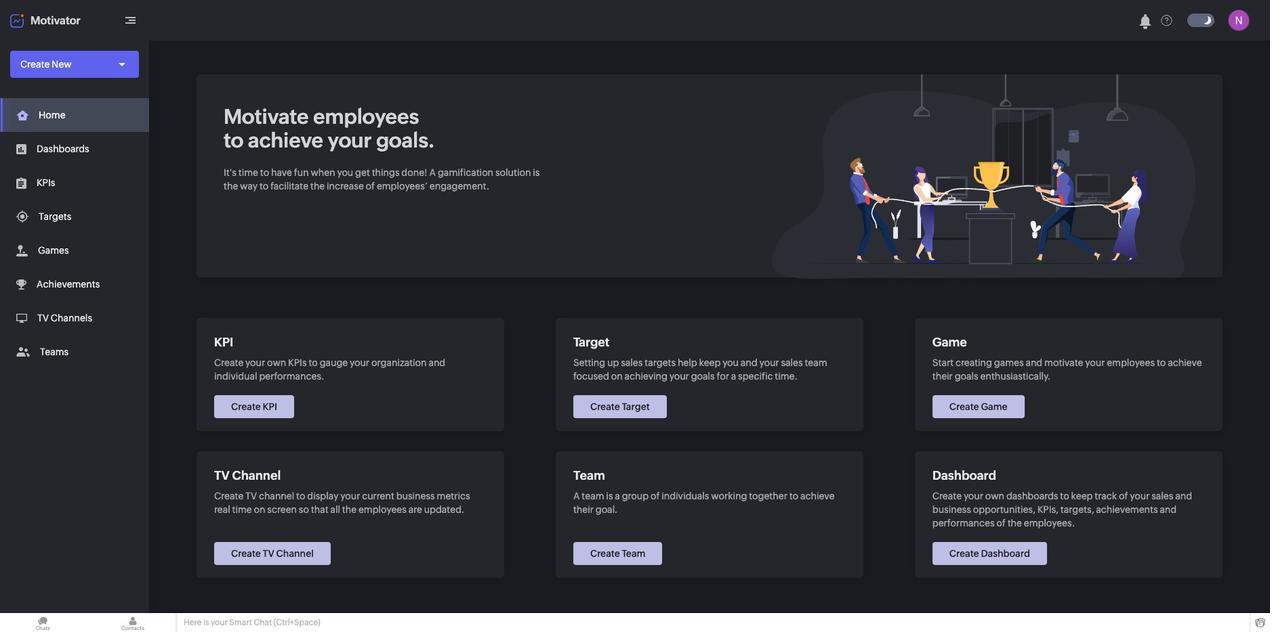 Task type: describe. For each thing, give the bounding box(es) containing it.
tv channels
[[37, 313, 92, 324]]

the down it's
[[224, 181, 238, 192]]

it's
[[224, 167, 236, 178]]

is inside it's time to have fun when you get things done! a gamification solution is the way to facilitate the increase of employees' engagement.
[[533, 167, 540, 178]]

a inside 'setting up sales targets help keep you and your sales team focused on achieving your goals for a specific time.'
[[731, 371, 736, 382]]

0 horizontal spatial kpi
[[214, 335, 233, 350]]

0 horizontal spatial is
[[203, 619, 209, 628]]

create your own dashboards to keep track of your sales and business opportunities, kpis, targets, achievements and performances of the employees.
[[932, 491, 1192, 529]]

you for target
[[723, 358, 739, 369]]

1 horizontal spatial kpi
[[263, 402, 277, 413]]

motivate
[[1044, 358, 1083, 369]]

create tv channel
[[231, 549, 314, 560]]

individual
[[214, 371, 257, 382]]

performances.
[[259, 371, 324, 382]]

targets
[[39, 211, 71, 222]]

targets
[[645, 358, 676, 369]]

kpis inside "list"
[[37, 178, 55, 188]]

goals inside 'setting up sales targets help keep you and your sales team focused on achieving your goals for a specific time.'
[[691, 371, 715, 382]]

fun
[[294, 167, 309, 178]]

new
[[52, 59, 72, 70]]

create team
[[590, 549, 645, 560]]

when
[[311, 167, 335, 178]]

tv channel
[[214, 469, 281, 483]]

business inside create your own dashboards to keep track of your sales and business opportunities, kpis, targets, achievements and performances of the employees.
[[932, 505, 971, 516]]

employees inside motivate employees to achieve your goals.
[[313, 105, 419, 129]]

have
[[271, 167, 292, 178]]

enthusiastically.
[[980, 371, 1051, 382]]

screen
[[267, 505, 297, 516]]

and inside create your own kpis to gauge your organization and individual performances.
[[429, 358, 445, 369]]

create target
[[590, 402, 650, 413]]

a inside the a team is a group of individuals working together to achieve their goal.
[[573, 491, 580, 502]]

current
[[362, 491, 394, 502]]

create tv channel to display your current business metrics real time on screen so that all the employees are updated.
[[214, 491, 470, 516]]

of down "opportunities,"
[[996, 518, 1006, 529]]

create your own kpis to gauge your organization and individual performances.
[[214, 358, 445, 382]]

time.
[[775, 371, 798, 382]]

your up individual
[[245, 358, 265, 369]]

employees.
[[1024, 518, 1075, 529]]

goals.
[[376, 129, 435, 152]]

goals inside start creating games and motivate your employees to achieve their goals enthusiastically.
[[955, 371, 978, 382]]

individuals
[[662, 491, 709, 502]]

group
[[622, 491, 649, 502]]

tv inside create tv channel to display your current business metrics real time on screen so that all the employees are updated.
[[245, 491, 257, 502]]

0 horizontal spatial team
[[573, 469, 605, 483]]

1 vertical spatial target
[[622, 402, 650, 413]]

their inside start creating games and motivate your employees to achieve their goals enthusiastically.
[[932, 371, 953, 382]]

time inside create tv channel to display your current business metrics real time on screen so that all the employees are updated.
[[232, 505, 252, 516]]

solution
[[495, 167, 531, 178]]

create dashboard
[[949, 549, 1030, 560]]

channels
[[51, 313, 92, 324]]

motivator
[[30, 14, 81, 27]]

your up performances
[[964, 491, 983, 502]]

1 vertical spatial dashboard
[[981, 549, 1030, 560]]

0 horizontal spatial target
[[573, 335, 610, 350]]

a inside it's time to have fun when you get things done! a gamification solution is the way to facilitate the increase of employees' engagement.
[[429, 167, 436, 178]]

0 vertical spatial channel
[[232, 469, 281, 483]]

achieve inside start creating games and motivate your employees to achieve their goals enthusiastically.
[[1168, 358, 1202, 369]]

working
[[711, 491, 747, 502]]

track
[[1095, 491, 1117, 502]]

chat
[[254, 619, 272, 628]]

create for create team
[[590, 549, 620, 560]]

kpis,
[[1037, 505, 1059, 516]]

achieving
[[624, 371, 668, 382]]

0 horizontal spatial sales
[[621, 358, 643, 369]]

games
[[994, 358, 1024, 369]]

dashboards
[[1006, 491, 1058, 502]]

is inside the a team is a group of individuals working together to achieve their goal.
[[606, 491, 613, 502]]

display
[[307, 491, 338, 502]]

create for create your own kpis to gauge your organization and individual performances.
[[214, 358, 243, 369]]

metrics
[[437, 491, 470, 502]]

achievements
[[1096, 505, 1158, 516]]

own for kpi
[[267, 358, 286, 369]]

create for create target
[[590, 402, 620, 413]]

that
[[311, 505, 328, 516]]

the inside create tv channel to display your current business metrics real time on screen so that all the employees are updated.
[[342, 505, 357, 516]]

get
[[355, 167, 370, 178]]

start
[[932, 358, 954, 369]]

team inside 'setting up sales targets help keep you and your sales team focused on achieving your goals for a specific time.'
[[805, 358, 827, 369]]

real
[[214, 505, 230, 516]]

updated.
[[424, 505, 464, 516]]

your down help
[[669, 371, 689, 382]]

gamification
[[438, 167, 493, 178]]

to inside motivate employees to achieve your goals.
[[224, 129, 243, 152]]

engagement.
[[430, 181, 489, 192]]

your inside motivate employees to achieve your goals.
[[328, 129, 372, 152]]

to inside create your own dashboards to keep track of your sales and business opportunities, kpis, targets, achievements and performances of the employees.
[[1060, 491, 1069, 502]]

create kpi
[[231, 402, 277, 413]]

kpis inside create your own kpis to gauge your organization and individual performances.
[[288, 358, 307, 369]]

your inside create tv channel to display your current business metrics real time on screen so that all the employees are updated.
[[340, 491, 360, 502]]

gauge
[[320, 358, 348, 369]]

focused
[[573, 371, 609, 382]]

games
[[38, 245, 69, 256]]

creating
[[956, 358, 992, 369]]



Task type: locate. For each thing, give the bounding box(es) containing it.
the down "opportunities,"
[[1007, 518, 1022, 529]]

team down group at the bottom of page
[[622, 549, 645, 560]]

dashboard
[[932, 469, 996, 483], [981, 549, 1030, 560]]

here
[[184, 619, 202, 628]]

own
[[267, 358, 286, 369], [985, 491, 1004, 502]]

create tv channel link
[[214, 543, 331, 566]]

1 vertical spatial channel
[[276, 549, 314, 560]]

the down the when
[[310, 181, 325, 192]]

start creating games and motivate your employees to achieve their goals enthusiastically.
[[932, 358, 1202, 382]]

home
[[39, 110, 65, 121]]

0 vertical spatial team
[[805, 358, 827, 369]]

opportunities,
[[973, 505, 1035, 516]]

tv up real
[[214, 469, 229, 483]]

a inside the a team is a group of individuals working together to achieve their goal.
[[615, 491, 620, 502]]

1 vertical spatial business
[[932, 505, 971, 516]]

tv down the screen
[[263, 549, 274, 560]]

0 horizontal spatial game
[[932, 335, 967, 350]]

you inside 'setting up sales targets help keep you and your sales team focused on achieving your goals for a specific time.'
[[723, 358, 739, 369]]

2 vertical spatial achieve
[[800, 491, 835, 502]]

create for create new
[[20, 59, 50, 70]]

setting up sales targets help keep you and your sales team focused on achieving your goals for a specific time.
[[573, 358, 827, 382]]

kpis up targets
[[37, 178, 55, 188]]

1 horizontal spatial target
[[622, 402, 650, 413]]

time inside it's time to have fun when you get things done! a gamification solution is the way to facilitate the increase of employees' engagement.
[[238, 167, 258, 178]]

1 horizontal spatial team
[[622, 549, 645, 560]]

increase
[[327, 181, 364, 192]]

a
[[429, 167, 436, 178], [573, 491, 580, 502]]

your right "gauge"
[[350, 358, 369, 369]]

the
[[224, 181, 238, 192], [310, 181, 325, 192], [342, 505, 357, 516], [1007, 518, 1022, 529]]

to inside the a team is a group of individuals working together to achieve their goal.
[[789, 491, 798, 502]]

1 horizontal spatial sales
[[781, 358, 803, 369]]

create up individual
[[214, 358, 243, 369]]

to inside create tv channel to display your current business metrics real time on screen so that all the employees are updated.
[[296, 491, 305, 502]]

1 vertical spatial kpi
[[263, 402, 277, 413]]

time
[[238, 167, 258, 178], [232, 505, 252, 516]]

create down individual
[[231, 402, 261, 413]]

sales up 'achievements'
[[1152, 491, 1173, 502]]

channel down so
[[276, 549, 314, 560]]

0 vertical spatial a
[[429, 167, 436, 178]]

2 vertical spatial employees
[[358, 505, 407, 516]]

own for dashboard
[[985, 491, 1004, 502]]

on inside create tv channel to display your current business metrics real time on screen so that all the employees are updated.
[[254, 505, 265, 516]]

and inside 'setting up sales targets help keep you and your sales team focused on achieving your goals for a specific time.'
[[741, 358, 757, 369]]

sales for dashboard
[[1152, 491, 1173, 502]]

kpi up individual
[[214, 335, 233, 350]]

0 vertical spatial you
[[337, 167, 353, 178]]

1 horizontal spatial you
[[723, 358, 739, 369]]

0 vertical spatial achieve
[[248, 129, 323, 152]]

things
[[372, 167, 400, 178]]

up
[[607, 358, 619, 369]]

1 horizontal spatial keep
[[1071, 491, 1093, 502]]

2 goals from the left
[[955, 371, 978, 382]]

1 horizontal spatial achieve
[[800, 491, 835, 502]]

1 horizontal spatial is
[[533, 167, 540, 178]]

1 vertical spatial employees
[[1107, 358, 1155, 369]]

team
[[573, 469, 605, 483], [622, 549, 645, 560]]

motivate
[[224, 105, 309, 129]]

is right 'here'
[[203, 619, 209, 628]]

goals left "for"
[[691, 371, 715, 382]]

on down the channel
[[254, 505, 265, 516]]

1 vertical spatial own
[[985, 491, 1004, 502]]

team up goal.
[[573, 469, 605, 483]]

1 vertical spatial a
[[615, 491, 620, 502]]

kpis
[[37, 178, 55, 188], [288, 358, 307, 369]]

2 horizontal spatial achieve
[[1168, 358, 1202, 369]]

0 horizontal spatial own
[[267, 358, 286, 369]]

create up performances
[[932, 491, 962, 502]]

create new
[[20, 59, 72, 70]]

target up the setting in the bottom left of the page
[[573, 335, 610, 350]]

1 vertical spatial team
[[582, 491, 604, 502]]

team inside the a team is a group of individuals working together to achieve their goal.
[[582, 491, 604, 502]]

0 vertical spatial a
[[731, 371, 736, 382]]

create for create tv channel
[[231, 549, 261, 560]]

you
[[337, 167, 353, 178], [723, 358, 739, 369]]

0 horizontal spatial you
[[337, 167, 353, 178]]

create for create tv channel to display your current business metrics real time on screen so that all the employees are updated.
[[214, 491, 243, 502]]

teams
[[40, 347, 69, 358]]

employees'
[[377, 181, 428, 192]]

1 vertical spatial a
[[573, 491, 580, 502]]

kpi
[[214, 335, 233, 350], [263, 402, 277, 413]]

facilitate
[[271, 181, 308, 192]]

business
[[396, 491, 435, 502], [932, 505, 971, 516]]

0 vertical spatial business
[[396, 491, 435, 502]]

create up real
[[214, 491, 243, 502]]

is right the solution
[[533, 167, 540, 178]]

dashboards
[[37, 144, 89, 155]]

2 vertical spatial is
[[203, 619, 209, 628]]

employees right motivate
[[1107, 358, 1155, 369]]

user image
[[1228, 9, 1250, 31]]

a team is a group of individuals working together to achieve their goal.
[[573, 491, 835, 516]]

employees inside start creating games and motivate your employees to achieve their goals enthusiastically.
[[1107, 358, 1155, 369]]

contacts image
[[90, 614, 176, 633]]

own inside create your own dashboards to keep track of your sales and business opportunities, kpis, targets, achievements and performances of the employees.
[[985, 491, 1004, 502]]

create inside create your own kpis to gauge your organization and individual performances.
[[214, 358, 243, 369]]

0 vertical spatial employees
[[313, 105, 419, 129]]

goal.
[[596, 505, 618, 516]]

to inside start creating games and motivate your employees to achieve their goals enthusiastically.
[[1157, 358, 1166, 369]]

1 vertical spatial team
[[622, 549, 645, 560]]

1 vertical spatial time
[[232, 505, 252, 516]]

kpis up performances.
[[288, 358, 307, 369]]

1 vertical spatial keep
[[1071, 491, 1093, 502]]

of inside it's time to have fun when you get things done! a gamification solution is the way to facilitate the increase of employees' engagement.
[[366, 181, 375, 192]]

and inside start creating games and motivate your employees to achieve their goals enthusiastically.
[[1026, 358, 1042, 369]]

so
[[299, 505, 309, 516]]

create inside create your own dashboards to keep track of your sales and business opportunities, kpis, targets, achievements and performances of the employees.
[[932, 491, 962, 502]]

on inside 'setting up sales targets help keep you and your sales team focused on achieving your goals for a specific time.'
[[611, 371, 623, 382]]

create for create dashboard
[[949, 549, 979, 560]]

1 vertical spatial achieve
[[1168, 358, 1202, 369]]

their
[[932, 371, 953, 382], [573, 505, 594, 516]]

keep for dashboard
[[1071, 491, 1093, 502]]

keep inside 'setting up sales targets help keep you and your sales team focused on achieving your goals for a specific time.'
[[699, 358, 721, 369]]

business up performances
[[932, 505, 971, 516]]

0 horizontal spatial achieve
[[248, 129, 323, 152]]

channel
[[232, 469, 281, 483], [276, 549, 314, 560]]

keep up targets,
[[1071, 491, 1093, 502]]

tv down the tv channel
[[245, 491, 257, 502]]

employees inside create tv channel to display your current business metrics real time on screen so that all the employees are updated.
[[358, 505, 407, 516]]

your up specific
[[759, 358, 779, 369]]

achieve inside the a team is a group of individuals working together to achieve their goal.
[[800, 491, 835, 502]]

help
[[678, 358, 697, 369]]

a right done!
[[429, 167, 436, 178]]

0 vertical spatial team
[[573, 469, 605, 483]]

1 horizontal spatial a
[[731, 371, 736, 382]]

tv left "channels"
[[37, 313, 49, 324]]

employees down current
[[358, 505, 407, 516]]

create down goal.
[[590, 549, 620, 560]]

performances
[[932, 518, 995, 529]]

targets,
[[1060, 505, 1094, 516]]

create for create game
[[949, 402, 979, 413]]

0 vertical spatial on
[[611, 371, 623, 382]]

sales
[[621, 358, 643, 369], [781, 358, 803, 369], [1152, 491, 1173, 502]]

keep up "for"
[[699, 358, 721, 369]]

0 vertical spatial own
[[267, 358, 286, 369]]

of inside the a team is a group of individuals working together to achieve their goal.
[[651, 491, 660, 502]]

your left smart
[[211, 619, 228, 628]]

to inside create your own kpis to gauge your organization and individual performances.
[[309, 358, 318, 369]]

game up the start
[[932, 335, 967, 350]]

0 horizontal spatial keep
[[699, 358, 721, 369]]

game down enthusiastically.
[[981, 402, 1007, 413]]

0 vertical spatial kpis
[[37, 178, 55, 188]]

on down up
[[611, 371, 623, 382]]

are
[[408, 505, 422, 516]]

0 vertical spatial their
[[932, 371, 953, 382]]

their inside the a team is a group of individuals working together to achieve their goal.
[[573, 505, 594, 516]]

channel up the channel
[[232, 469, 281, 483]]

business up are
[[396, 491, 435, 502]]

motivate employees to achieve your goals.
[[224, 105, 435, 152]]

(ctrl+space)
[[273, 619, 320, 628]]

their down the start
[[932, 371, 953, 382]]

business inside create tv channel to display your current business metrics real time on screen so that all the employees are updated.
[[396, 491, 435, 502]]

kpi down performances.
[[263, 402, 277, 413]]

is
[[533, 167, 540, 178], [606, 491, 613, 502], [203, 619, 209, 628]]

0 horizontal spatial team
[[582, 491, 604, 502]]

1 horizontal spatial team
[[805, 358, 827, 369]]

is up goal.
[[606, 491, 613, 502]]

channel inside create tv channel link
[[276, 549, 314, 560]]

a right "for"
[[731, 371, 736, 382]]

sales right up
[[621, 358, 643, 369]]

done!
[[401, 167, 427, 178]]

your up get
[[328, 129, 372, 152]]

target down achieving in the bottom of the page
[[622, 402, 650, 413]]

employees
[[313, 105, 419, 129], [1107, 358, 1155, 369], [358, 505, 407, 516]]

time right real
[[232, 505, 252, 516]]

create
[[20, 59, 50, 70], [214, 358, 243, 369], [231, 402, 261, 413], [590, 402, 620, 413], [949, 402, 979, 413], [214, 491, 243, 502], [932, 491, 962, 502], [231, 549, 261, 560], [590, 549, 620, 560], [949, 549, 979, 560]]

0 vertical spatial is
[[533, 167, 540, 178]]

2 horizontal spatial sales
[[1152, 491, 1173, 502]]

setting
[[573, 358, 605, 369]]

for
[[717, 371, 729, 382]]

goals down creating
[[955, 371, 978, 382]]

0 horizontal spatial a
[[429, 167, 436, 178]]

1 vertical spatial on
[[254, 505, 265, 516]]

smart
[[229, 619, 252, 628]]

achieve
[[248, 129, 323, 152], [1168, 358, 1202, 369], [800, 491, 835, 502]]

0 horizontal spatial business
[[396, 491, 435, 502]]

0 vertical spatial keep
[[699, 358, 721, 369]]

you up increase
[[337, 167, 353, 178]]

own inside create your own kpis to gauge your organization and individual performances.
[[267, 358, 286, 369]]

together
[[749, 491, 787, 502]]

to
[[224, 129, 243, 152], [260, 167, 269, 178], [260, 181, 269, 192], [309, 358, 318, 369], [1157, 358, 1166, 369], [296, 491, 305, 502], [789, 491, 798, 502], [1060, 491, 1069, 502]]

employees up get
[[313, 105, 419, 129]]

0 vertical spatial kpi
[[214, 335, 233, 350]]

create game
[[949, 402, 1007, 413]]

here is your smart chat (ctrl+space)
[[184, 619, 320, 628]]

a left group at the bottom of page
[[573, 491, 580, 502]]

your inside start creating games and motivate your employees to achieve their goals enthusiastically.
[[1085, 358, 1105, 369]]

own up "opportunities,"
[[985, 491, 1004, 502]]

of up 'achievements'
[[1119, 491, 1128, 502]]

sales inside create your own dashboards to keep track of your sales and business opportunities, kpis, targets, achievements and performances of the employees.
[[1152, 491, 1173, 502]]

team
[[805, 358, 827, 369], [582, 491, 604, 502]]

achieve inside motivate employees to achieve your goals.
[[248, 129, 323, 152]]

list
[[0, 98, 149, 369]]

your right display
[[340, 491, 360, 502]]

1 vertical spatial their
[[573, 505, 594, 516]]

you up "for"
[[723, 358, 739, 369]]

create for create kpi
[[231, 402, 261, 413]]

1 goals from the left
[[691, 371, 715, 382]]

0 horizontal spatial their
[[573, 505, 594, 516]]

chats image
[[0, 614, 85, 633]]

1 horizontal spatial kpis
[[288, 358, 307, 369]]

1 vertical spatial is
[[606, 491, 613, 502]]

1 horizontal spatial game
[[981, 402, 1007, 413]]

1 horizontal spatial their
[[932, 371, 953, 382]]

time up way
[[238, 167, 258, 178]]

own up performances.
[[267, 358, 286, 369]]

0 vertical spatial dashboard
[[932, 469, 996, 483]]

0 horizontal spatial on
[[254, 505, 265, 516]]

your
[[328, 129, 372, 152], [245, 358, 265, 369], [350, 358, 369, 369], [759, 358, 779, 369], [1085, 358, 1105, 369], [669, 371, 689, 382], [340, 491, 360, 502], [964, 491, 983, 502], [1130, 491, 1150, 502], [211, 619, 228, 628]]

goals
[[691, 371, 715, 382], [955, 371, 978, 382]]

create down the channel
[[231, 549, 261, 560]]

list containing home
[[0, 98, 149, 369]]

create for create your own dashboards to keep track of your sales and business opportunities, kpis, targets, achievements and performances of the employees.
[[932, 491, 962, 502]]

1 vertical spatial game
[[981, 402, 1007, 413]]

sales up time.
[[781, 358, 803, 369]]

create inside create tv channel to display your current business metrics real time on screen so that all the employees are updated.
[[214, 491, 243, 502]]

create left new
[[20, 59, 50, 70]]

keep for target
[[699, 358, 721, 369]]

0 vertical spatial game
[[932, 335, 967, 350]]

1 horizontal spatial goals
[[955, 371, 978, 382]]

create down creating
[[949, 402, 979, 413]]

0 horizontal spatial a
[[615, 491, 620, 502]]

of right group at the bottom of page
[[651, 491, 660, 502]]

keep inside create your own dashboards to keep track of your sales and business opportunities, kpis, targets, achievements and performances of the employees.
[[1071, 491, 1093, 502]]

dashboard up performances
[[932, 469, 996, 483]]

way
[[240, 181, 258, 192]]

you inside it's time to have fun when you get things done! a gamification solution is the way to facilitate the increase of employees' engagement.
[[337, 167, 353, 178]]

1 horizontal spatial a
[[573, 491, 580, 502]]

0 horizontal spatial goals
[[691, 371, 715, 382]]

achievements
[[37, 279, 100, 290]]

game
[[932, 335, 967, 350], [981, 402, 1007, 413]]

1 vertical spatial kpis
[[288, 358, 307, 369]]

0 vertical spatial time
[[238, 167, 258, 178]]

all
[[330, 505, 340, 516]]

the inside create your own dashboards to keep track of your sales and business opportunities, kpis, targets, achievements and performances of the employees.
[[1007, 518, 1022, 529]]

your up 'achievements'
[[1130, 491, 1150, 502]]

a up goal.
[[615, 491, 620, 502]]

target
[[573, 335, 610, 350], [622, 402, 650, 413]]

create down performances
[[949, 549, 979, 560]]

your right motivate
[[1085, 358, 1105, 369]]

the right all
[[342, 505, 357, 516]]

1 horizontal spatial on
[[611, 371, 623, 382]]

2 horizontal spatial is
[[606, 491, 613, 502]]

help image
[[1161, 15, 1172, 26]]

1 vertical spatial you
[[723, 358, 739, 369]]

1 horizontal spatial business
[[932, 505, 971, 516]]

create down focused
[[590, 402, 620, 413]]

of down get
[[366, 181, 375, 192]]

you for motivate employees
[[337, 167, 353, 178]]

0 vertical spatial target
[[573, 335, 610, 350]]

1 horizontal spatial own
[[985, 491, 1004, 502]]

their left goal.
[[573, 505, 594, 516]]

it's time to have fun when you get things done! a gamification solution is the way to facilitate the increase of employees' engagement.
[[224, 167, 540, 192]]

0 horizontal spatial kpis
[[37, 178, 55, 188]]

sales for target
[[781, 358, 803, 369]]

dashboard down "opportunities,"
[[981, 549, 1030, 560]]

organization
[[371, 358, 427, 369]]

channel
[[259, 491, 294, 502]]

on
[[611, 371, 623, 382], [254, 505, 265, 516]]

specific
[[738, 371, 773, 382]]



Task type: vqa. For each thing, say whether or not it's contained in the screenshot.


